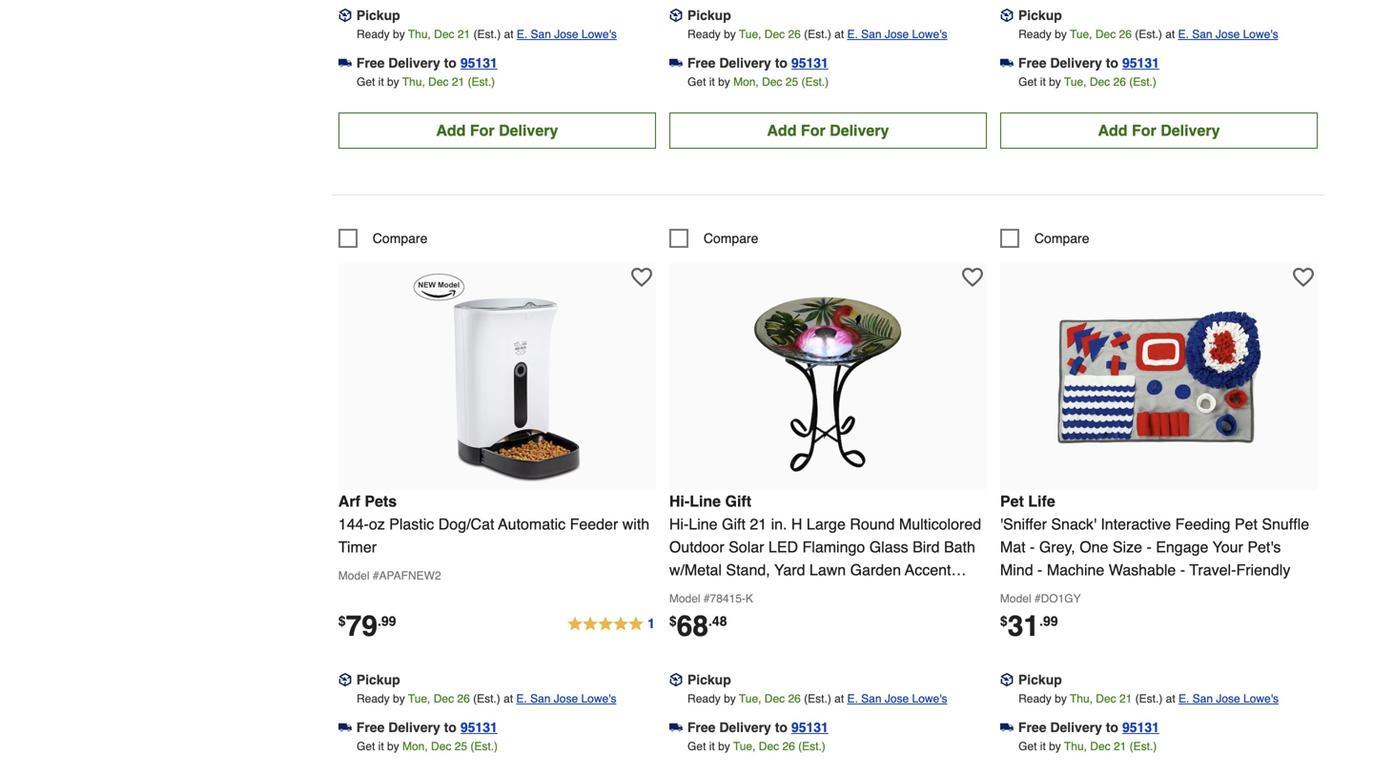 Task type: vqa. For each thing, say whether or not it's contained in the screenshot.


Task type: locate. For each thing, give the bounding box(es) containing it.
1 add for delivery from the left
[[436, 122, 558, 139]]

1 horizontal spatial 25
[[786, 75, 799, 89]]

79
[[346, 610, 378, 643]]

feeding
[[1176, 515, 1231, 533]]

in.
[[771, 515, 787, 533]]

compare inside the 5013649975 element
[[704, 231, 759, 246]]

0 vertical spatial pickup image
[[669, 9, 683, 22]]

compare inside 5013082673 element
[[1035, 231, 1090, 246]]

pickup
[[357, 8, 400, 23], [688, 8, 731, 23], [1019, 8, 1062, 23], [357, 672, 400, 688], [688, 672, 731, 688], [1019, 672, 1062, 688]]

1 horizontal spatial model
[[669, 592, 701, 606]]

0 vertical spatial truck filled image
[[338, 56, 352, 70]]

1 vertical spatial get it by tue, dec 26 (est.)
[[688, 740, 826, 753]]

model down timer at left bottom
[[338, 569, 370, 583]]

1 vertical spatial pet
[[1235, 515, 1258, 533]]

'sniffer
[[1001, 515, 1047, 533]]

pet up 'sniffer
[[1001, 493, 1024, 510]]

1 add for delivery button from the left
[[338, 112, 656, 149]]

2 horizontal spatial add
[[1098, 122, 1128, 139]]

one
[[1080, 538, 1109, 556]]

2 horizontal spatial #
[[1035, 592, 1041, 606]]

hi-
[[669, 493, 690, 510], [669, 515, 689, 533]]

-
[[1030, 538, 1035, 556], [1147, 538, 1152, 556], [1038, 561, 1043, 579], [1181, 561, 1186, 579]]

95131
[[461, 55, 498, 70], [792, 55, 829, 70], [1123, 55, 1160, 70], [461, 720, 498, 735], [792, 720, 829, 735], [1123, 720, 1160, 735]]

timer
[[338, 538, 377, 556]]

add for delivery button
[[338, 112, 656, 149], [669, 112, 987, 149], [1001, 112, 1318, 149]]

1 horizontal spatial mon,
[[734, 75, 759, 89]]

e.
[[517, 28, 528, 41], [848, 28, 858, 41], [1179, 28, 1189, 41], [516, 692, 527, 706], [848, 692, 858, 706], [1179, 692, 1190, 706]]

actual price $79.99 element
[[338, 610, 396, 643]]

mon,
[[734, 75, 759, 89], [403, 740, 428, 753]]

model up 68
[[669, 592, 701, 606]]

0 vertical spatial mon,
[[734, 75, 759, 89]]

$ right 1
[[669, 614, 677, 629]]

pickup image for ready by tue, dec 26 (est.) at e. san jose lowe's
[[669, 9, 683, 22]]

snuffle
[[1262, 515, 1310, 533]]

1 vertical spatial hi-
[[669, 515, 689, 533]]

h
[[792, 515, 803, 533]]

1 vertical spatial get it by thu, dec 21 (est.)
[[1019, 740, 1157, 753]]

truck filled image
[[338, 56, 352, 70], [669, 721, 683, 735]]

1 .99 from the left
[[378, 614, 396, 629]]

bath
[[944, 538, 976, 556]]

1 horizontal spatial truck filled image
[[669, 721, 683, 735]]

jose
[[554, 28, 579, 41], [885, 28, 909, 41], [1216, 28, 1240, 41], [554, 692, 578, 706], [885, 692, 909, 706], [1217, 692, 1241, 706]]

2 horizontal spatial compare
[[1035, 231, 1090, 246]]

by
[[393, 28, 405, 41], [724, 28, 736, 41], [1055, 28, 1067, 41], [387, 75, 399, 89], [718, 75, 730, 89], [1049, 75, 1061, 89], [393, 692, 405, 706], [724, 692, 736, 706], [1055, 692, 1067, 706], [387, 740, 399, 753], [718, 740, 730, 753], [1049, 740, 1061, 753]]

pickup image for ready by thu, dec 21 (est.) at e. san jose lowe's
[[1001, 674, 1014, 687]]

1 vertical spatial truck filled image
[[669, 721, 683, 735]]

size
[[1113, 538, 1143, 556]]

3 $ from the left
[[1001, 614, 1008, 629]]

2 $ from the left
[[669, 614, 677, 629]]

interactive
[[1101, 515, 1172, 533]]

feeder
[[570, 515, 618, 533]]

1 add from the left
[[436, 122, 466, 139]]

2 .99 from the left
[[1040, 614, 1058, 629]]

(est.)
[[474, 28, 501, 41], [804, 28, 832, 41], [1135, 28, 1163, 41], [468, 75, 495, 89], [802, 75, 829, 89], [1130, 75, 1157, 89], [473, 692, 501, 706], [804, 692, 832, 706], [1136, 692, 1163, 706], [471, 740, 498, 753], [799, 740, 826, 753], [1130, 740, 1157, 753]]

0 horizontal spatial pickup image
[[669, 9, 683, 22]]

gift
[[725, 493, 752, 510], [722, 515, 746, 533]]

$ inside $ 31 .99
[[1001, 614, 1008, 629]]

$ inside $ 79 .99
[[338, 614, 346, 629]]

3 add from the left
[[1098, 122, 1128, 139]]

1 horizontal spatial $
[[669, 614, 677, 629]]

pickup image
[[338, 9, 352, 22], [1001, 9, 1014, 22], [338, 674, 352, 687], [669, 674, 683, 687]]

.99 inside $ 79 .99
[[378, 614, 396, 629]]

automatic
[[498, 515, 566, 533]]

1 horizontal spatial .99
[[1040, 614, 1058, 629]]

2 add from the left
[[767, 122, 797, 139]]

1 vertical spatial mon,
[[403, 740, 428, 753]]

1 compare from the left
[[373, 231, 428, 246]]

1 vertical spatial get it by mon, dec 25 (est.)
[[357, 740, 498, 753]]

0 horizontal spatial get it by thu, dec 21 (est.)
[[357, 75, 495, 89]]

model up 31
[[1001, 592, 1032, 606]]

0 vertical spatial ready by thu, dec 21 (est.) at e. san jose lowe's
[[357, 28, 617, 41]]

get it by tue, dec 26 (est.)
[[1019, 75, 1157, 89], [688, 740, 826, 753]]

0 horizontal spatial .99
[[378, 614, 396, 629]]

.99 inside $ 31 .99
[[1040, 614, 1058, 629]]

0 vertical spatial hi-
[[669, 493, 690, 510]]

1 horizontal spatial add for delivery button
[[669, 112, 987, 149]]

# for pet life 'sniffer snack' interactive feeding pet snuffle mat - grey, one size - engage your pet's mind - machine washable - travel-friendly
[[1035, 592, 1041, 606]]

#
[[373, 569, 379, 583], [704, 592, 710, 606], [1035, 592, 1041, 606]]

95131 button
[[461, 53, 498, 72], [792, 53, 829, 72], [1123, 53, 1160, 72], [461, 718, 498, 737], [792, 718, 829, 737], [1123, 718, 1160, 737]]

yard
[[775, 561, 806, 579]]

.99 down model # do1gy
[[1040, 614, 1058, 629]]

lowe's
[[582, 28, 617, 41], [912, 28, 948, 41], [1243, 28, 1279, 41], [581, 692, 617, 706], [912, 692, 948, 706], [1244, 692, 1279, 706]]

1 horizontal spatial for
[[801, 122, 826, 139]]

0 horizontal spatial add for delivery button
[[338, 112, 656, 149]]

2 horizontal spatial add for delivery button
[[1001, 112, 1318, 149]]

0 vertical spatial get it by mon, dec 25 (est.)
[[688, 75, 829, 89]]

compare for 5013082673 element
[[1035, 231, 1090, 246]]

pickup image
[[669, 9, 683, 22], [1001, 674, 1014, 687]]

0 vertical spatial get it by tue, dec 26 (est.)
[[1019, 75, 1157, 89]]

0 vertical spatial 25
[[786, 75, 799, 89]]

5013649975 element
[[669, 229, 759, 248]]

do1gy
[[1041, 592, 1081, 606]]

2 horizontal spatial model
[[1001, 592, 1032, 606]]

ready by thu, dec 21 (est.) at e. san jose lowe's
[[357, 28, 617, 41], [1019, 692, 1279, 706]]

pet
[[1001, 493, 1024, 510], [1235, 515, 1258, 533]]

model inside hi-line gift hi-line gift 21 in. h large round multicolored outdoor solar led flamingo glass bird bath w/metal stand, yard lawn garden accent decor model # 78415-k $ 68 .48
[[669, 592, 701, 606]]

add for delivery for third add for delivery button from the right
[[436, 122, 558, 139]]

25
[[786, 75, 799, 89], [455, 740, 467, 753]]

it
[[378, 75, 384, 89], [709, 75, 715, 89], [1040, 75, 1046, 89], [378, 740, 384, 753], [709, 740, 715, 753], [1040, 740, 1046, 753]]

compare for 5001890357 element
[[373, 231, 428, 246]]

0 horizontal spatial compare
[[373, 231, 428, 246]]

compare
[[373, 231, 428, 246], [704, 231, 759, 246], [1035, 231, 1090, 246]]

$ down model # apafnew2
[[338, 614, 346, 629]]

26
[[788, 28, 801, 41], [1119, 28, 1132, 41], [1114, 75, 1126, 89], [457, 692, 470, 706], [788, 692, 801, 706], [783, 740, 795, 753]]

oz
[[369, 515, 385, 533]]

san
[[531, 28, 551, 41], [862, 28, 882, 41], [1193, 28, 1213, 41], [530, 692, 551, 706], [862, 692, 882, 706], [1193, 692, 1213, 706]]

1 horizontal spatial pickup image
[[1001, 674, 1014, 687]]

0 horizontal spatial $
[[338, 614, 346, 629]]

0 horizontal spatial for
[[470, 122, 495, 139]]

5 stars image
[[567, 613, 656, 636]]

line
[[690, 493, 721, 510], [689, 515, 718, 533]]

2 horizontal spatial for
[[1132, 122, 1157, 139]]

2 compare from the left
[[704, 231, 759, 246]]

heart outline image
[[631, 267, 652, 288], [962, 267, 983, 288]]

get it by thu, dec 21 (est.)
[[357, 75, 495, 89], [1019, 740, 1157, 753]]

.99 down model # apafnew2
[[378, 614, 396, 629]]

2 horizontal spatial add for delivery
[[1098, 122, 1220, 139]]

0 horizontal spatial add
[[436, 122, 466, 139]]

21
[[458, 28, 470, 41], [452, 75, 465, 89], [750, 515, 767, 533], [1120, 692, 1133, 706], [1114, 740, 1127, 753]]

1 $ from the left
[[338, 614, 346, 629]]

1 hi- from the top
[[669, 493, 690, 510]]

model # apafnew2
[[338, 569, 441, 583]]

1 vertical spatial pickup image
[[1001, 674, 1014, 687]]

1 horizontal spatial add for delivery
[[767, 122, 889, 139]]

0 horizontal spatial pet
[[1001, 493, 1024, 510]]

144-
[[338, 515, 369, 533]]

compare inside 5001890357 element
[[373, 231, 428, 246]]

21 inside hi-line gift hi-line gift 21 in. h large round multicolored outdoor solar led flamingo glass bird bath w/metal stand, yard lawn garden accent decor model # 78415-k $ 68 .48
[[750, 515, 767, 533]]

pet up pet's
[[1235, 515, 1258, 533]]

1 horizontal spatial heart outline image
[[962, 267, 983, 288]]

dec
[[434, 28, 455, 41], [765, 28, 785, 41], [1096, 28, 1116, 41], [428, 75, 449, 89], [762, 75, 783, 89], [1090, 75, 1111, 89], [434, 692, 454, 706], [765, 692, 785, 706], [1096, 692, 1117, 706], [431, 740, 452, 753], [759, 740, 779, 753], [1091, 740, 1111, 753]]

life
[[1029, 493, 1056, 510]]

1 for from the left
[[470, 122, 495, 139]]

add
[[436, 122, 466, 139], [767, 122, 797, 139], [1098, 122, 1128, 139]]

$
[[338, 614, 346, 629], [669, 614, 677, 629], [1001, 614, 1008, 629]]

0 horizontal spatial get it by mon, dec 25 (est.)
[[357, 740, 498, 753]]

# up $ 31 .99
[[1035, 592, 1041, 606]]

1 vertical spatial line
[[689, 515, 718, 533]]

tue,
[[739, 28, 762, 41], [1070, 28, 1093, 41], [1065, 75, 1087, 89], [408, 692, 431, 706], [739, 692, 762, 706], [734, 740, 756, 753]]

free delivery to 95131
[[357, 55, 498, 70], [688, 55, 829, 70], [1019, 55, 1160, 70], [357, 720, 498, 735], [688, 720, 829, 735], [1019, 720, 1160, 735]]

# down timer at left bottom
[[373, 569, 379, 583]]

model
[[338, 569, 370, 583], [669, 592, 701, 606], [1001, 592, 1032, 606]]

pet life 'sniffer snack' interactive feeding pet snuffle mat - grey, one size - engage your pet's mind - machine washable - travel-friendly
[[1001, 493, 1310, 579]]

arf pets 144-oz plastic dog/cat automatic feeder with timer image
[[392, 273, 602, 483]]

snack'
[[1052, 515, 1097, 533]]

0 horizontal spatial mon,
[[403, 740, 428, 753]]

pets
[[365, 493, 397, 510]]

- right mind
[[1038, 561, 1043, 579]]

add for delivery
[[436, 122, 558, 139], [767, 122, 889, 139], [1098, 122, 1220, 139]]

mind
[[1001, 561, 1034, 579]]

2 horizontal spatial $
[[1001, 614, 1008, 629]]

thu,
[[408, 28, 431, 41], [402, 75, 425, 89], [1070, 692, 1093, 706], [1065, 740, 1087, 753]]

3 add for delivery from the left
[[1098, 122, 1220, 139]]

0 horizontal spatial get it by tue, dec 26 (est.)
[[688, 740, 826, 753]]

1 horizontal spatial compare
[[704, 231, 759, 246]]

.99
[[378, 614, 396, 629], [1040, 614, 1058, 629]]

0 vertical spatial pet
[[1001, 493, 1024, 510]]

2 add for delivery from the left
[[767, 122, 889, 139]]

78415-
[[710, 592, 746, 606]]

3 compare from the left
[[1035, 231, 1090, 246]]

at
[[504, 28, 514, 41], [835, 28, 844, 41], [1166, 28, 1175, 41], [504, 692, 513, 706], [835, 692, 844, 706], [1166, 692, 1176, 706]]

- down engage
[[1181, 561, 1186, 579]]

delivery
[[388, 55, 440, 70], [720, 55, 772, 70], [1051, 55, 1103, 70], [499, 122, 558, 139], [830, 122, 889, 139], [1161, 122, 1220, 139], [388, 720, 440, 735], [720, 720, 772, 735], [1051, 720, 1103, 735]]

lawn
[[810, 561, 846, 579]]

1 vertical spatial 25
[[455, 740, 467, 753]]

# inside hi-line gift hi-line gift 21 in. h large round multicolored outdoor solar led flamingo glass bird bath w/metal stand, yard lawn garden accent decor model # 78415-k $ 68 .48
[[704, 592, 710, 606]]

0 horizontal spatial add for delivery
[[436, 122, 558, 139]]

1 horizontal spatial #
[[704, 592, 710, 606]]

0 horizontal spatial model
[[338, 569, 370, 583]]

model for 'sniffer snack' interactive feeding pet snuffle mat - grey, one size - engage your pet's mind - machine washable - travel-friendly
[[1001, 592, 1032, 606]]

truck filled image
[[669, 56, 683, 70], [1001, 56, 1014, 70], [338, 721, 352, 735], [1001, 721, 1014, 735]]

0 vertical spatial get it by thu, dec 21 (est.)
[[357, 75, 495, 89]]

2 add for delivery button from the left
[[669, 112, 987, 149]]

for
[[470, 122, 495, 139], [801, 122, 826, 139], [1132, 122, 1157, 139]]

# up .48
[[704, 592, 710, 606]]

0 horizontal spatial truck filled image
[[338, 56, 352, 70]]

1 vertical spatial ready by thu, dec 21 (est.) at e. san jose lowe's
[[1019, 692, 1279, 706]]

1 vertical spatial gift
[[722, 515, 746, 533]]

arf pets 144-oz plastic dog/cat automatic feeder with timer
[[338, 493, 650, 556]]

3 add for delivery button from the left
[[1001, 112, 1318, 149]]

1 horizontal spatial add
[[767, 122, 797, 139]]

get
[[357, 75, 375, 89], [688, 75, 706, 89], [1019, 75, 1037, 89], [357, 740, 375, 753], [688, 740, 706, 753], [1019, 740, 1037, 753]]

free
[[357, 55, 385, 70], [688, 55, 716, 70], [1019, 55, 1047, 70], [357, 720, 385, 735], [688, 720, 716, 735], [1019, 720, 1047, 735]]

0 horizontal spatial #
[[373, 569, 379, 583]]

0 horizontal spatial heart outline image
[[631, 267, 652, 288]]

$ down model # do1gy
[[1001, 614, 1008, 629]]



Task type: describe. For each thing, give the bounding box(es) containing it.
1 horizontal spatial ready by thu, dec 21 (est.) at e. san jose lowe's
[[1019, 692, 1279, 706]]

1 button
[[567, 613, 656, 636]]

- right mat
[[1030, 538, 1035, 556]]

stand,
[[726, 561, 770, 579]]

hi-line gift hi-line gift 21 in. h large round multicolored outdoor solar led flamingo glass bird bath w/metal stand, yard lawn garden accent decor model # 78415-k $ 68 .48
[[669, 493, 982, 643]]

solar
[[729, 538, 765, 556]]

actual price $31.99 element
[[1001, 610, 1058, 643]]

.99 for 31
[[1040, 614, 1058, 629]]

hi-line gift hi-line gift 21 in. h large round multicolored outdoor solar led flamingo glass bird bath w/metal stand, yard lawn garden accent decor image
[[723, 273, 933, 483]]

$ 79 .99
[[338, 610, 396, 643]]

decor
[[669, 584, 710, 602]]

1
[[648, 616, 655, 631]]

plastic
[[389, 515, 434, 533]]

1 heart outline image from the left
[[631, 267, 652, 288]]

flamingo
[[803, 538, 865, 556]]

pet life  'sniffer snack' interactive feeding pet snuffle mat - grey, one size - engage your pet's mind - machine washable - travel-friendly image
[[1054, 273, 1264, 483]]

0 horizontal spatial 25
[[455, 740, 467, 753]]

actual price $68.48 element
[[669, 610, 727, 643]]

arf
[[338, 493, 360, 510]]

31
[[1008, 610, 1040, 643]]

truck filled image for get it by tue, dec 26 (est.)
[[669, 721, 683, 735]]

compare for the 5013649975 element
[[704, 231, 759, 246]]

3 for from the left
[[1132, 122, 1157, 139]]

# for arf pets 144-oz plastic dog/cat automatic feeder with timer
[[373, 569, 379, 583]]

2 hi- from the top
[[669, 515, 689, 533]]

with
[[623, 515, 650, 533]]

add for delivery for 3rd add for delivery button from left
[[1098, 122, 1220, 139]]

0 horizontal spatial ready by thu, dec 21 (est.) at e. san jose lowe's
[[357, 28, 617, 41]]

1 horizontal spatial get it by mon, dec 25 (est.)
[[688, 75, 829, 89]]

w/metal
[[669, 561, 722, 579]]

add for third add for delivery button from the right
[[436, 122, 466, 139]]

k
[[746, 592, 754, 606]]

truck filled image for get it by thu, dec 21 (est.)
[[338, 56, 352, 70]]

1 horizontal spatial pet
[[1235, 515, 1258, 533]]

machine
[[1047, 561, 1105, 579]]

2 for from the left
[[801, 122, 826, 139]]

0 vertical spatial line
[[690, 493, 721, 510]]

friendly
[[1237, 561, 1291, 579]]

$ inside hi-line gift hi-line gift 21 in. h large round multicolored outdoor solar led flamingo glass bird bath w/metal stand, yard lawn garden accent decor model # 78415-k $ 68 .48
[[669, 614, 677, 629]]

garden
[[850, 561, 901, 579]]

outdoor
[[669, 538, 725, 556]]

$ for 31
[[1001, 614, 1008, 629]]

add for 2nd add for delivery button from left
[[767, 122, 797, 139]]

apafnew2
[[379, 569, 441, 583]]

0 vertical spatial gift
[[725, 493, 752, 510]]

mat
[[1001, 538, 1026, 556]]

1 horizontal spatial get it by tue, dec 26 (est.)
[[1019, 75, 1157, 89]]

glass
[[870, 538, 909, 556]]

led
[[769, 538, 798, 556]]

travel-
[[1190, 561, 1237, 579]]

large
[[807, 515, 846, 533]]

pet's
[[1248, 538, 1281, 556]]

68
[[677, 610, 709, 643]]

.48
[[709, 614, 727, 629]]

grey,
[[1040, 538, 1076, 556]]

5013082673 element
[[1001, 229, 1090, 248]]

add for 3rd add for delivery button from left
[[1098, 122, 1128, 139]]

2 heart outline image from the left
[[962, 267, 983, 288]]

.99 for 79
[[378, 614, 396, 629]]

$ for 79
[[338, 614, 346, 629]]

$ 31 .99
[[1001, 610, 1058, 643]]

round
[[850, 515, 895, 533]]

heart outline image
[[1293, 267, 1314, 288]]

1 horizontal spatial get it by thu, dec 21 (est.)
[[1019, 740, 1157, 753]]

engage
[[1156, 538, 1209, 556]]

bird
[[913, 538, 940, 556]]

dog/cat
[[439, 515, 495, 533]]

washable
[[1109, 561, 1176, 579]]

model # do1gy
[[1001, 592, 1081, 606]]

model for 144-oz plastic dog/cat automatic feeder with timer
[[338, 569, 370, 583]]

add for delivery for 2nd add for delivery button from left
[[767, 122, 889, 139]]

your
[[1213, 538, 1244, 556]]

accent
[[905, 561, 951, 579]]

- right the size at right
[[1147, 538, 1152, 556]]

5001890357 element
[[338, 229, 428, 248]]

multicolored
[[899, 515, 982, 533]]



